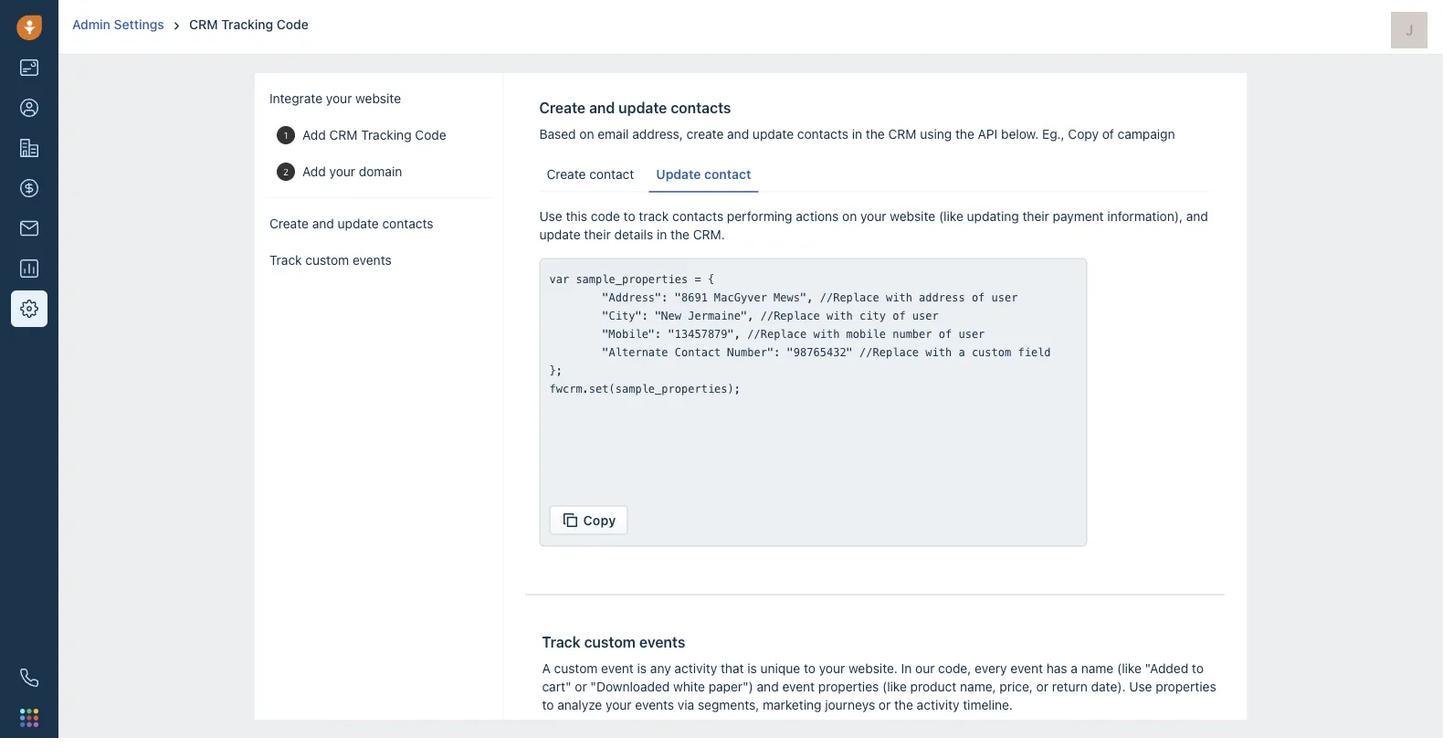 Task type: vqa. For each thing, say whether or not it's contained in the screenshot.
the Widgetz.io (sample) link
no



Task type: locate. For each thing, give the bounding box(es) containing it.
admin settings link
[[72, 17, 167, 32]]

freshworks switcher image
[[20, 709, 38, 727]]

track custom events down add your domain
[[269, 253, 392, 268]]

0 vertical spatial on
[[579, 127, 594, 142]]

to
[[624, 208, 635, 223], [804, 660, 816, 675], [1192, 660, 1204, 675], [542, 697, 554, 712]]

contact down email
[[589, 167, 634, 182]]

2 horizontal spatial crm
[[888, 127, 917, 142]]

properties down "added
[[1156, 679, 1216, 694]]

0 horizontal spatial tracking
[[221, 17, 273, 32]]

update contact
[[656, 167, 751, 182]]

0 horizontal spatial track custom events
[[269, 253, 392, 268]]

0 vertical spatial in
[[852, 127, 862, 142]]

1 contact from the left
[[589, 167, 634, 182]]

add for add crm tracking code
[[302, 127, 326, 142]]

2
[[283, 166, 289, 177]]

0 horizontal spatial on
[[579, 127, 594, 142]]

0 vertical spatial code
[[277, 17, 309, 32]]

crm left the using
[[888, 127, 917, 142]]

address,
[[632, 127, 683, 142]]

your right integrate
[[326, 91, 352, 106]]

1 vertical spatial create
[[547, 167, 586, 182]]

0 horizontal spatial properties
[[818, 679, 879, 694]]

crm
[[189, 17, 218, 32], [888, 127, 917, 142], [329, 127, 358, 142]]

0 horizontal spatial crm
[[189, 17, 218, 32]]

that
[[721, 660, 744, 675]]

is right that
[[747, 660, 757, 675]]

use this code to track contacts performing actions on your website (like updating their payment information), and update  their details in the crm.
[[539, 208, 1208, 242]]

None text field
[[549, 270, 1077, 489]]

events inside a custom event is any activity that is unique to your website. in our code, every event has a name (like "added to cart" or "downloaded white paper") and event properties (like product name, price, or return date). use properties to analyze your events via segments, marketing journeys or the activity timeline.
[[635, 697, 674, 712]]

create and update contacts up email
[[539, 99, 731, 116]]

this
[[566, 208, 587, 223]]

the left crm.
[[671, 227, 690, 242]]

(like down in at the right bottom
[[882, 679, 907, 694]]

0 vertical spatial custom
[[305, 253, 349, 268]]

email
[[598, 127, 629, 142]]

and down add your domain
[[312, 216, 334, 231]]

1 vertical spatial track custom events
[[542, 633, 685, 650]]

price,
[[1000, 679, 1033, 694]]

your inside use this code to track contacts performing actions on your website (like updating their payment information), and update  their details in the crm.
[[860, 208, 886, 223]]

has
[[1047, 660, 1067, 675]]

track custom events up "downloaded
[[542, 633, 685, 650]]

actions
[[796, 208, 839, 223]]

0 horizontal spatial their
[[584, 227, 611, 242]]

contact for create contact
[[589, 167, 634, 182]]

use
[[539, 208, 562, 223], [1129, 679, 1152, 694]]

on
[[579, 127, 594, 142], [842, 208, 857, 223]]

in
[[852, 127, 862, 142], [657, 227, 667, 242]]

activity down product
[[917, 697, 959, 712]]

use left this
[[539, 208, 562, 223]]

in down track
[[657, 227, 667, 242]]

create down based
[[547, 167, 586, 182]]

the inside a custom event is any activity that is unique to your website. in our code, every event has a name (like "added to cart" or "downloaded white paper") and event properties (like product name, price, or return date). use properties to analyze your events via segments, marketing journeys or the activity timeline.
[[894, 697, 913, 712]]

information),
[[1107, 208, 1183, 223]]

using
[[920, 127, 952, 142]]

create and update contacts down add your domain
[[269, 216, 433, 231]]

their left payment
[[1023, 208, 1049, 223]]

1 horizontal spatial track
[[542, 633, 581, 650]]

events down "downloaded
[[635, 697, 674, 712]]

track down 2
[[269, 253, 302, 268]]

any
[[650, 660, 671, 675]]

analyze
[[557, 697, 602, 712]]

campaign
[[1118, 127, 1175, 142]]

and right information), on the right top of page
[[1186, 208, 1208, 223]]

1 horizontal spatial use
[[1129, 679, 1152, 694]]

properties
[[818, 679, 879, 694], [1156, 679, 1216, 694]]

1 horizontal spatial track custom events
[[542, 633, 685, 650]]

1 vertical spatial code
[[415, 127, 446, 142]]

to up the details
[[624, 208, 635, 223]]

1 horizontal spatial is
[[747, 660, 757, 675]]

in inside use this code to track contacts performing actions on your website (like updating their payment information), and update  their details in the crm.
[[657, 227, 667, 242]]

add your domain
[[302, 164, 402, 179]]

0 horizontal spatial (like
[[882, 679, 907, 694]]

update inside use this code to track contacts performing actions on your website (like updating their payment information), and update  their details in the crm.
[[539, 227, 581, 242]]

the
[[866, 127, 885, 142], [955, 127, 974, 142], [671, 227, 690, 242], [894, 697, 913, 712]]

1 horizontal spatial properties
[[1156, 679, 1216, 694]]

website left updating
[[890, 208, 935, 223]]

journeys
[[825, 697, 875, 712]]

contact
[[589, 167, 634, 182], [704, 167, 751, 182]]

1 horizontal spatial copy
[[1068, 127, 1099, 142]]

name,
[[960, 679, 996, 694]]

1 horizontal spatial on
[[842, 208, 857, 223]]

add right 2
[[302, 164, 326, 179]]

0 horizontal spatial create and update contacts
[[269, 216, 433, 231]]

0 horizontal spatial website
[[355, 91, 401, 106]]

the left api
[[955, 127, 974, 142]]

events
[[353, 253, 392, 268], [639, 633, 685, 650], [635, 697, 674, 712]]

website
[[355, 91, 401, 106], [890, 208, 935, 223]]

create and update contacts
[[539, 99, 731, 116], [269, 216, 433, 231]]

event up price,
[[1010, 660, 1043, 675]]

tracking
[[221, 17, 273, 32], [361, 127, 412, 142]]

1 horizontal spatial code
[[415, 127, 446, 142]]

0 horizontal spatial copy
[[583, 512, 616, 527]]

0 vertical spatial add
[[302, 127, 326, 142]]

1 horizontal spatial contact
[[704, 167, 751, 182]]

2 vertical spatial events
[[635, 697, 674, 712]]

1 horizontal spatial website
[[890, 208, 935, 223]]

add right "1" on the left top of the page
[[302, 127, 326, 142]]

"added
[[1145, 660, 1188, 675]]

1 vertical spatial activity
[[917, 697, 959, 712]]

payment
[[1053, 208, 1104, 223]]

or right journeys
[[879, 697, 891, 712]]

in
[[901, 660, 912, 675]]

update
[[656, 167, 701, 182]]

is
[[637, 660, 647, 675], [747, 660, 757, 675]]

contacts down the "domain"
[[382, 216, 433, 231]]

activity
[[674, 660, 717, 675], [917, 697, 959, 712]]

(like left updating
[[939, 208, 963, 223]]

0 vertical spatial create
[[539, 99, 586, 116]]

create up based
[[539, 99, 586, 116]]

track custom events
[[269, 253, 392, 268], [542, 633, 685, 650]]

event up "downloaded
[[601, 660, 634, 675]]

copy inside copy button
[[583, 512, 616, 527]]

their down code
[[584, 227, 611, 242]]

your right actions
[[860, 208, 886, 223]]

white
[[673, 679, 705, 694]]

0 vertical spatial create and update contacts
[[539, 99, 731, 116]]

0 horizontal spatial code
[[277, 17, 309, 32]]

your
[[326, 91, 352, 106], [329, 164, 355, 179], [860, 208, 886, 223], [819, 660, 845, 675], [606, 697, 632, 712]]

and down unique
[[757, 679, 779, 694]]

contacts up crm.
[[672, 208, 724, 223]]

in left the using
[[852, 127, 862, 142]]

event
[[601, 660, 634, 675], [1010, 660, 1043, 675], [782, 679, 815, 694]]

activity up white
[[674, 660, 717, 675]]

create for update
[[547, 167, 586, 182]]

the inside use this code to track contacts performing actions on your website (like updating their payment information), and update  their details in the crm.
[[671, 227, 690, 242]]

code
[[277, 17, 309, 32], [415, 127, 446, 142]]

is left "any"
[[637, 660, 647, 675]]

0 vertical spatial their
[[1023, 208, 1049, 223]]

website up add crm tracking code at the left of the page
[[355, 91, 401, 106]]

on inside use this code to track contacts performing actions on your website (like updating their payment information), and update  their details in the crm.
[[842, 208, 857, 223]]

1 vertical spatial (like
[[1117, 660, 1142, 675]]

custom inside a custom event is any activity that is unique to your website. in our code, every event has a name (like "added to cart" or "downloaded white paper") and event properties (like product name, price, or return date). use properties to analyze your events via segments, marketing journeys or the activity timeline.
[[554, 660, 598, 675]]

0 vertical spatial (like
[[939, 208, 963, 223]]

1 vertical spatial add
[[302, 164, 326, 179]]

1 horizontal spatial event
[[782, 679, 815, 694]]

2 contact from the left
[[704, 167, 751, 182]]

0 horizontal spatial contact
[[589, 167, 634, 182]]

their
[[1023, 208, 1049, 223], [584, 227, 611, 242]]

0 horizontal spatial use
[[539, 208, 562, 223]]

update down this
[[539, 227, 581, 242]]

code
[[591, 208, 620, 223]]

1 horizontal spatial tracking
[[361, 127, 412, 142]]

on left email
[[579, 127, 594, 142]]

phone image
[[20, 669, 38, 687]]

events up "any"
[[639, 633, 685, 650]]

0 vertical spatial track custom events
[[269, 253, 392, 268]]

0 vertical spatial events
[[353, 253, 392, 268]]

1 vertical spatial tracking
[[361, 127, 412, 142]]

tracking up the "domain"
[[361, 127, 412, 142]]

website.
[[849, 660, 898, 675]]

or down has
[[1036, 679, 1049, 694]]

properties up journeys
[[818, 679, 879, 694]]

1 vertical spatial create and update contacts
[[269, 216, 433, 231]]

or
[[575, 679, 587, 694], [1036, 679, 1049, 694], [879, 697, 891, 712]]

update
[[619, 99, 667, 116], [753, 127, 794, 142], [338, 216, 379, 231], [539, 227, 581, 242]]

create down 2
[[269, 216, 309, 231]]

event up marketing
[[782, 679, 815, 694]]

(like
[[939, 208, 963, 223], [1117, 660, 1142, 675], [882, 679, 907, 694]]

a
[[542, 660, 551, 675]]

1 vertical spatial copy
[[583, 512, 616, 527]]

contacts
[[671, 99, 731, 116], [797, 127, 849, 142], [672, 208, 724, 223], [382, 216, 433, 231]]

copy
[[1068, 127, 1099, 142], [583, 512, 616, 527]]

1 vertical spatial on
[[842, 208, 857, 223]]

unique
[[760, 660, 800, 675]]

2 properties from the left
[[1156, 679, 1216, 694]]

or up analyze
[[575, 679, 587, 694]]

add
[[302, 127, 326, 142], [302, 164, 326, 179]]

0 vertical spatial use
[[539, 208, 562, 223]]

based
[[539, 127, 576, 142]]

create
[[686, 127, 724, 142]]

track up a
[[542, 633, 581, 650]]

(like up date).
[[1117, 660, 1142, 675]]

crm right the settings
[[189, 17, 218, 32]]

crm down integrate your website
[[329, 127, 358, 142]]

product
[[910, 679, 957, 694]]

integrate your website
[[269, 91, 401, 106]]

2 vertical spatial custom
[[554, 660, 598, 675]]

0 vertical spatial copy
[[1068, 127, 1099, 142]]

tracking up integrate
[[221, 17, 273, 32]]

contact down create
[[704, 167, 751, 182]]

create
[[539, 99, 586, 116], [547, 167, 586, 182], [269, 216, 309, 231]]

and inside a custom event is any activity that is unique to your website. in our code, every event has a name (like "added to cart" or "downloaded white paper") and event properties (like product name, price, or return date). use properties to analyze your events via segments, marketing journeys or the activity timeline.
[[757, 679, 779, 694]]

1 vertical spatial custom
[[584, 633, 636, 650]]

1 add from the top
[[302, 127, 326, 142]]

custom
[[305, 253, 349, 268], [584, 633, 636, 650], [554, 660, 598, 675]]

1 vertical spatial use
[[1129, 679, 1152, 694]]

update right create
[[753, 127, 794, 142]]

1 vertical spatial track
[[542, 633, 581, 650]]

the down product
[[894, 697, 913, 712]]

0 horizontal spatial is
[[637, 660, 647, 675]]

2 horizontal spatial (like
[[1117, 660, 1142, 675]]

date).
[[1091, 679, 1126, 694]]

0 vertical spatial track
[[269, 253, 302, 268]]

0 vertical spatial tracking
[[221, 17, 273, 32]]

2 add from the top
[[302, 164, 326, 179]]

update down add your domain
[[338, 216, 379, 231]]

track
[[269, 253, 302, 268], [542, 633, 581, 650]]

crm tracking code
[[189, 17, 309, 32]]

events down the "domain"
[[353, 253, 392, 268]]

1 horizontal spatial (like
[[939, 208, 963, 223]]

and
[[589, 99, 615, 116], [727, 127, 749, 142], [1186, 208, 1208, 223], [312, 216, 334, 231], [757, 679, 779, 694]]

0 vertical spatial activity
[[674, 660, 717, 675]]

1 vertical spatial website
[[890, 208, 935, 223]]

use down "added
[[1129, 679, 1152, 694]]

0 horizontal spatial in
[[657, 227, 667, 242]]

1 horizontal spatial their
[[1023, 208, 1049, 223]]

on right actions
[[842, 208, 857, 223]]

1 vertical spatial in
[[657, 227, 667, 242]]

create for based
[[539, 99, 586, 116]]

code,
[[938, 660, 971, 675]]

update up the address,
[[619, 99, 667, 116]]

your down "downloaded
[[606, 697, 632, 712]]

1 properties from the left
[[818, 679, 879, 694]]

segments,
[[698, 697, 759, 712]]

2 vertical spatial create
[[269, 216, 309, 231]]



Task type: describe. For each thing, give the bounding box(es) containing it.
1 is from the left
[[637, 660, 647, 675]]

1 horizontal spatial in
[[852, 127, 862, 142]]

0 horizontal spatial event
[[601, 660, 634, 675]]

0 horizontal spatial activity
[[674, 660, 717, 675]]

updating
[[967, 208, 1019, 223]]

admin
[[72, 17, 110, 32]]

details
[[614, 227, 653, 242]]

contacts up create
[[671, 99, 731, 116]]

below.
[[1001, 127, 1039, 142]]

to right unique
[[804, 660, 816, 675]]

the left the using
[[866, 127, 885, 142]]

a custom event is any activity that is unique to your website. in our code, every event has a name (like "added to cart" or "downloaded white paper") and event properties (like product name, price, or return date). use properties to analyze your events via segments, marketing journeys or the activity timeline.
[[542, 660, 1216, 712]]

performing
[[727, 208, 792, 223]]

0 horizontal spatial or
[[575, 679, 587, 694]]

track
[[639, 208, 669, 223]]

contacts up actions
[[797, 127, 849, 142]]

1 horizontal spatial or
[[879, 697, 891, 712]]

and up email
[[589, 99, 615, 116]]

create contact
[[547, 167, 634, 182]]

"downloaded
[[590, 679, 670, 694]]

1
[[284, 130, 288, 140]]

phone element
[[11, 659, 47, 696]]

contacts inside use this code to track contacts performing actions on your website (like updating their payment information), and update  their details in the crm.
[[672, 208, 724, 223]]

timeline.
[[963, 697, 1013, 712]]

settings
[[114, 17, 164, 32]]

1 horizontal spatial activity
[[917, 697, 959, 712]]

paper")
[[709, 679, 753, 694]]

1 horizontal spatial crm
[[329, 127, 358, 142]]

to right "added
[[1192, 660, 1204, 675]]

based on email address, create and update contacts in the crm using the api below. eg., copy of campaign
[[539, 127, 1175, 142]]

name
[[1081, 660, 1114, 675]]

and right create
[[727, 127, 749, 142]]

add for add your domain
[[302, 164, 326, 179]]

2 horizontal spatial event
[[1010, 660, 1043, 675]]

to inside use this code to track contacts performing actions on your website (like updating their payment information), and update  their details in the crm.
[[624, 208, 635, 223]]

copy button
[[549, 506, 628, 535]]

of
[[1102, 127, 1114, 142]]

(like inside use this code to track contacts performing actions on your website (like updating their payment information), and update  their details in the crm.
[[939, 208, 963, 223]]

contact for update contact
[[704, 167, 751, 182]]

integrate
[[269, 91, 323, 106]]

use inside a custom event is any activity that is unique to your website. in our code, every event has a name (like "added to cart" or "downloaded white paper") and event properties (like product name, price, or return date). use properties to analyze your events via segments, marketing journeys or the activity timeline.
[[1129, 679, 1152, 694]]

to down the cart"
[[542, 697, 554, 712]]

0 horizontal spatial track
[[269, 253, 302, 268]]

marketing
[[763, 697, 822, 712]]

api
[[978, 127, 998, 142]]

use inside use this code to track contacts performing actions on your website (like updating their payment information), and update  their details in the crm.
[[539, 208, 562, 223]]

add crm tracking code
[[302, 127, 446, 142]]

via
[[678, 697, 694, 712]]

every
[[975, 660, 1007, 675]]

crm.
[[693, 227, 725, 242]]

our
[[915, 660, 935, 675]]

and inside use this code to track contacts performing actions on your website (like updating their payment information), and update  their details in the crm.
[[1186, 208, 1208, 223]]

domain
[[359, 164, 402, 179]]

your left the "domain"
[[329, 164, 355, 179]]

2 is from the left
[[747, 660, 757, 675]]

cart"
[[542, 679, 571, 694]]

return
[[1052, 679, 1088, 694]]

2 vertical spatial (like
[[882, 679, 907, 694]]

1 vertical spatial events
[[639, 633, 685, 650]]

1 vertical spatial their
[[584, 227, 611, 242]]

your up journeys
[[819, 660, 845, 675]]

website inside use this code to track contacts performing actions on your website (like updating their payment information), and update  their details in the crm.
[[890, 208, 935, 223]]

a
[[1071, 660, 1078, 675]]

admin settings
[[72, 17, 164, 32]]

2 horizontal spatial or
[[1036, 679, 1049, 694]]

eg.,
[[1042, 127, 1065, 142]]

1 horizontal spatial create and update contacts
[[539, 99, 731, 116]]

0 vertical spatial website
[[355, 91, 401, 106]]



